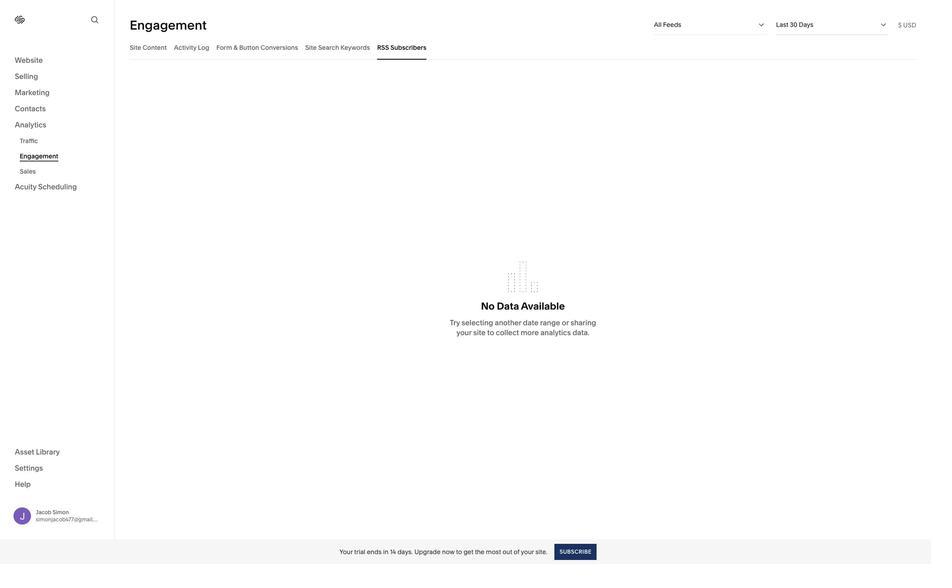 Task type: vqa. For each thing, say whether or not it's contained in the screenshot.
THE RSS
yes



Task type: locate. For each thing, give the bounding box(es) containing it.
analytics link
[[15, 120, 100, 131]]

site inside 'button'
[[130, 43, 141, 51]]

search
[[318, 43, 339, 51]]

site search keywords
[[305, 43, 370, 51]]

conversions
[[261, 43, 298, 51]]

simon
[[53, 509, 69, 516]]

0 horizontal spatial site
[[130, 43, 141, 51]]

to
[[487, 328, 494, 337], [456, 548, 462, 556]]

or
[[562, 318, 569, 327]]

upgrade
[[415, 548, 441, 556]]

scheduling
[[38, 182, 77, 191]]

out
[[503, 548, 512, 556]]

all
[[654, 21, 662, 29]]

days
[[799, 21, 814, 29]]

0 horizontal spatial your
[[457, 328, 472, 337]]

all feeds
[[654, 21, 682, 29]]

your inside try selecting another date range or sharing your site to collect more analytics data.
[[457, 328, 472, 337]]

of
[[514, 548, 520, 556]]

asset
[[15, 448, 34, 456]]

site left content
[[130, 43, 141, 51]]

0 vertical spatial to
[[487, 328, 494, 337]]

jacob
[[36, 509, 51, 516]]

1 horizontal spatial engagement
[[130, 17, 207, 33]]

1 horizontal spatial site
[[305, 43, 317, 51]]

engagement down the traffic
[[20, 152, 58, 160]]

30
[[790, 21, 798, 29]]

your right of
[[521, 548, 534, 556]]

marketing link
[[15, 88, 100, 98]]

traffic link
[[20, 133, 105, 149]]

contacts
[[15, 104, 46, 113]]

site inside 'button'
[[305, 43, 317, 51]]

rss subscribers button
[[377, 35, 427, 60]]

ends
[[367, 548, 382, 556]]

engagement link
[[20, 149, 105, 164]]

help
[[15, 480, 31, 489]]

keywords
[[341, 43, 370, 51]]

in
[[383, 548, 389, 556]]

engagement
[[130, 17, 207, 33], [20, 152, 58, 160]]

0 vertical spatial your
[[457, 328, 472, 337]]

1 horizontal spatial to
[[487, 328, 494, 337]]

activity log
[[174, 43, 209, 51]]

tab list
[[130, 35, 917, 60]]

to left get
[[456, 548, 462, 556]]

usd
[[904, 21, 917, 29]]

0 vertical spatial engagement
[[130, 17, 207, 33]]

rss subscribers
[[377, 43, 427, 51]]

sales
[[20, 168, 36, 176]]

content
[[143, 43, 167, 51]]

2 site from the left
[[305, 43, 317, 51]]

$
[[898, 21, 902, 29]]

your
[[457, 328, 472, 337], [521, 548, 534, 556]]

0 horizontal spatial to
[[456, 548, 462, 556]]

last
[[776, 21, 789, 29]]

subscribers
[[391, 43, 427, 51]]

1 vertical spatial engagement
[[20, 152, 58, 160]]

site search keywords button
[[305, 35, 370, 60]]

site.
[[536, 548, 548, 556]]

to inside try selecting another date range or sharing your site to collect more analytics data.
[[487, 328, 494, 337]]

data.
[[573, 328, 590, 337]]

data
[[497, 300, 519, 313]]

range
[[540, 318, 560, 327]]

site content button
[[130, 35, 167, 60]]

website link
[[15, 55, 100, 66]]

analytics
[[15, 120, 46, 129]]

All Feeds field
[[654, 15, 766, 35]]

selling
[[15, 72, 38, 81]]

your down try
[[457, 328, 472, 337]]

library
[[36, 448, 60, 456]]

site left 'search'
[[305, 43, 317, 51]]

site
[[130, 43, 141, 51], [305, 43, 317, 51]]

activity log button
[[174, 35, 209, 60]]

acuity scheduling
[[15, 182, 77, 191]]

1 vertical spatial to
[[456, 548, 462, 556]]

1 site from the left
[[130, 43, 141, 51]]

14
[[390, 548, 396, 556]]

collect
[[496, 328, 519, 337]]

site for site content
[[130, 43, 141, 51]]

to right 'site'
[[487, 328, 494, 337]]

analytics
[[541, 328, 571, 337]]

website
[[15, 56, 43, 65]]

site content
[[130, 43, 167, 51]]

trial
[[354, 548, 365, 556]]

form
[[217, 43, 232, 51]]

1 vertical spatial your
[[521, 548, 534, 556]]

1 horizontal spatial your
[[521, 548, 534, 556]]

engagement up content
[[130, 17, 207, 33]]

acuity scheduling link
[[15, 182, 100, 193]]

form & button conversions
[[217, 43, 298, 51]]



Task type: describe. For each thing, give the bounding box(es) containing it.
last 30 days button
[[776, 15, 889, 35]]

days.
[[398, 548, 413, 556]]

&
[[234, 43, 238, 51]]

help link
[[15, 479, 31, 489]]

sales link
[[20, 164, 105, 179]]

feeds
[[663, 21, 682, 29]]

asset library
[[15, 448, 60, 456]]

selling link
[[15, 71, 100, 82]]

your
[[340, 548, 353, 556]]

site for site search keywords
[[305, 43, 317, 51]]

marketing
[[15, 88, 50, 97]]

traffic
[[20, 137, 38, 145]]

more
[[521, 328, 539, 337]]

your trial ends in 14 days. upgrade now to get the most out of your site.
[[340, 548, 548, 556]]

button
[[239, 43, 259, 51]]

try selecting another date range or sharing your site to collect more analytics data.
[[450, 318, 596, 337]]

jacob simon simonjacob477@gmail.com
[[36, 509, 105, 523]]

now
[[442, 548, 455, 556]]

sharing
[[571, 318, 596, 327]]

most
[[486, 548, 501, 556]]

settings
[[15, 464, 43, 473]]

log
[[198, 43, 209, 51]]

activity
[[174, 43, 196, 51]]

subscribe
[[560, 549, 592, 555]]

get
[[464, 548, 474, 556]]

another
[[495, 318, 522, 327]]

try
[[450, 318, 460, 327]]

asset library link
[[15, 447, 100, 458]]

0 horizontal spatial engagement
[[20, 152, 58, 160]]

tab list containing site content
[[130, 35, 917, 60]]

date
[[523, 318, 539, 327]]

last 30 days
[[776, 21, 814, 29]]

no data available
[[481, 300, 565, 313]]

available
[[521, 300, 565, 313]]

subscribe button
[[555, 544, 597, 560]]

acuity
[[15, 182, 37, 191]]

form & button conversions button
[[217, 35, 298, 60]]

rss
[[377, 43, 389, 51]]

the
[[475, 548, 485, 556]]

no
[[481, 300, 495, 313]]

selecting
[[462, 318, 493, 327]]

contacts link
[[15, 104, 100, 115]]

site
[[473, 328, 486, 337]]

settings link
[[15, 463, 100, 474]]

simonjacob477@gmail.com
[[36, 516, 105, 523]]

$ usd
[[898, 21, 917, 29]]



